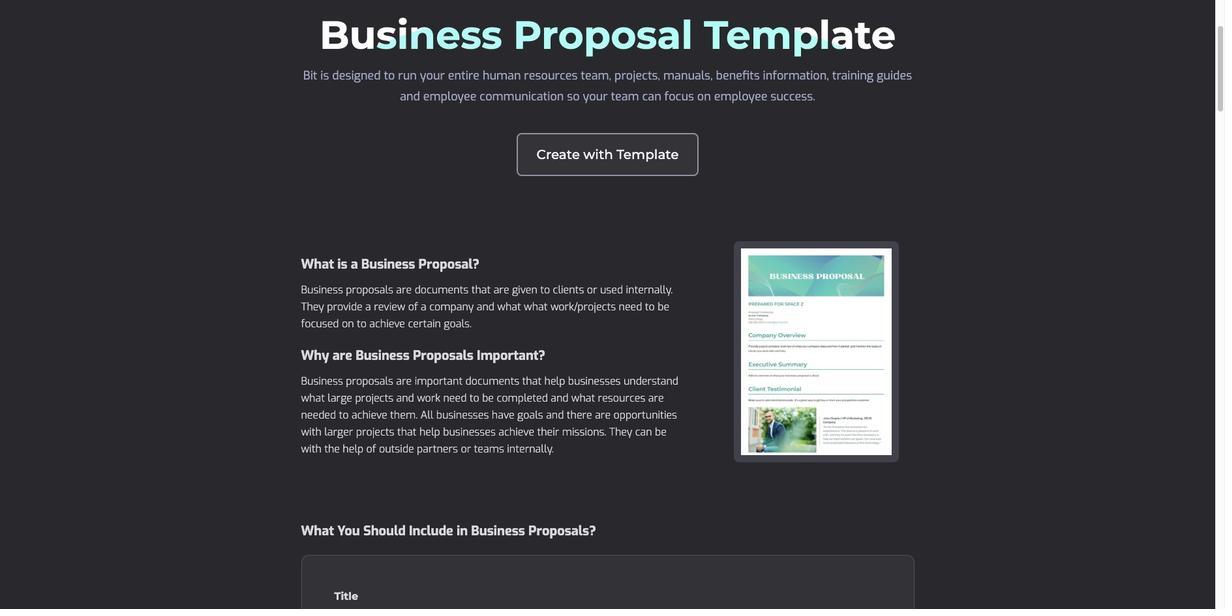 Task type: locate. For each thing, give the bounding box(es) containing it.
0 vertical spatial your
[[420, 68, 445, 84]]

achieve down large at the left of the page
[[352, 409, 388, 422]]

and
[[400, 89, 420, 104], [477, 300, 495, 314], [397, 392, 414, 405], [551, 392, 569, 405], [546, 409, 564, 422]]

achieve inside business proposals are documents that are given to clients or used internally. they provide a review of a company and what what work/projects need to be focused on to achieve certain goals.
[[370, 317, 405, 331]]

focus
[[665, 89, 694, 104]]

missions.
[[562, 426, 607, 439]]

employee down benefits
[[714, 89, 768, 104]]

documents up company
[[415, 283, 469, 297]]

template up information,
[[704, 11, 896, 59]]

of inside business proposals are documents that are given to clients or used internally. they provide a review of a company and what what work/projects need to be focused on to achieve certain goals.
[[408, 300, 418, 314]]

what left you
[[301, 523, 334, 541]]

1 horizontal spatial of
[[408, 300, 418, 314]]

1 vertical spatial can
[[636, 426, 652, 439]]

0 vertical spatial or
[[587, 283, 598, 297]]

internally.
[[626, 283, 673, 297], [507, 443, 554, 456]]

business up provide
[[301, 283, 343, 297]]

template
[[704, 11, 896, 59], [617, 147, 679, 163]]

0 horizontal spatial resources
[[524, 68, 578, 84]]

of up certain
[[408, 300, 418, 314]]

that up company
[[472, 283, 491, 297]]

1 vertical spatial template
[[617, 147, 679, 163]]

they up focused
[[301, 300, 324, 314]]

resources up so
[[524, 68, 578, 84]]

1 vertical spatial they
[[610, 426, 633, 439]]

and up 'their' on the left of page
[[546, 409, 564, 422]]

what is a business proposal?
[[301, 256, 480, 273]]

of left outside in the bottom left of the page
[[367, 443, 376, 456]]

on down provide
[[342, 317, 354, 331]]

1 vertical spatial or
[[461, 443, 471, 456]]

information,
[[763, 68, 830, 84]]

your right the "run"
[[420, 68, 445, 84]]

proposals
[[346, 283, 394, 297], [346, 375, 394, 388]]

2 horizontal spatial that
[[523, 375, 542, 388]]

achieve down have
[[499, 426, 535, 439]]

review
[[374, 300, 406, 314]]

business inside business proposals are documents that are given to clients or used internally. they provide a review of a company and what what work/projects need to be focused on to achieve certain goals.
[[301, 283, 343, 297]]

benefits
[[716, 68, 760, 84]]

1 vertical spatial projects
[[356, 426, 395, 439]]

entire
[[448, 68, 480, 84]]

projects up them.
[[355, 392, 394, 405]]

business up the "run"
[[320, 11, 502, 59]]

and down the "run"
[[400, 89, 420, 104]]

bit
[[303, 68, 318, 84]]

0 vertical spatial proposals
[[346, 283, 394, 297]]

used
[[600, 283, 623, 297]]

what
[[301, 256, 334, 273], [301, 523, 334, 541]]

goals
[[518, 409, 544, 422]]

need down used in the top of the page
[[619, 300, 643, 314]]

are down understand
[[649, 392, 664, 405]]

1 vertical spatial internally.
[[507, 443, 554, 456]]

a left the review
[[366, 300, 371, 314]]

1 vertical spatial proposals
[[346, 375, 394, 388]]

business proposal template image
[[734, 241, 899, 463]]

business
[[320, 11, 502, 59], [361, 256, 415, 273], [301, 283, 343, 297], [356, 347, 410, 365], [301, 375, 343, 388], [471, 523, 525, 541]]

employee down entire
[[423, 89, 477, 104]]

projects up outside in the bottom left of the page
[[356, 426, 395, 439]]

that inside business proposals are documents that are given to clients or used internally. they provide a review of a company and what what work/projects need to be focused on to achieve certain goals.
[[472, 283, 491, 297]]

they inside business proposals are documents that are given to clients or used internally. they provide a review of a company and what what work/projects need to be focused on to achieve certain goals.
[[301, 300, 324, 314]]

1 vertical spatial need
[[443, 392, 467, 405]]

or left teams
[[461, 443, 471, 456]]

business up the review
[[361, 256, 415, 273]]

projects,
[[615, 68, 661, 84]]

businesses right all
[[436, 409, 489, 422]]

internally. inside business proposals are important documents that help businesses understand what large projects and work need to be completed and what resources are needed to achieve them. all businesses have goals and there are opportunities with larger projects that help businesses achieve their missions. they can be with the help of outside partners or teams internally.
[[507, 443, 554, 456]]

is up provide
[[338, 256, 348, 273]]

help down all
[[420, 426, 440, 439]]

business down the review
[[356, 347, 410, 365]]

0 horizontal spatial employee
[[423, 89, 477, 104]]

0 vertical spatial they
[[301, 300, 324, 314]]

what for what you should include in business proposals?
[[301, 523, 334, 541]]

or inside business proposals are documents that are given to clients or used internally. they provide a review of a company and what what work/projects need to be focused on to achieve certain goals.
[[587, 283, 598, 297]]

1 horizontal spatial a
[[366, 300, 371, 314]]

1 horizontal spatial on
[[698, 89, 711, 104]]

achieve down the review
[[370, 317, 405, 331]]

a
[[351, 256, 358, 273], [366, 300, 371, 314], [421, 300, 427, 314]]

what
[[498, 300, 521, 314], [524, 300, 548, 314], [301, 392, 325, 405], [572, 392, 595, 405]]

1 horizontal spatial or
[[587, 283, 598, 297]]

larger
[[324, 426, 353, 439]]

can
[[643, 89, 662, 104], [636, 426, 652, 439]]

have
[[492, 409, 515, 422]]

be
[[658, 300, 670, 314], [482, 392, 494, 405], [655, 426, 667, 439]]

0 vertical spatial be
[[658, 300, 670, 314]]

outside
[[379, 443, 414, 456]]

of
[[408, 300, 418, 314], [367, 443, 376, 456]]

is for what
[[338, 256, 348, 273]]

0 vertical spatial with
[[584, 147, 613, 163]]

can inside business proposals are important documents that help businesses understand what large projects and work need to be completed and what resources are needed to achieve them. all businesses have goals and there are opportunities with larger projects that help businesses achieve their missions. they can be with the help of outside partners or teams internally.
[[636, 426, 652, 439]]

goals.
[[444, 317, 472, 331]]

0 vertical spatial businesses
[[568, 375, 621, 388]]

1 vertical spatial documents
[[466, 375, 520, 388]]

0 horizontal spatial that
[[397, 426, 417, 439]]

proposal
[[514, 11, 693, 59]]

0 horizontal spatial template
[[617, 147, 679, 163]]

designed
[[332, 68, 381, 84]]

proposals for provide
[[346, 283, 394, 297]]

businesses
[[568, 375, 621, 388], [436, 409, 489, 422], [443, 426, 496, 439]]

internally. down 'their' on the left of page
[[507, 443, 554, 456]]

businesses up there on the bottom
[[568, 375, 621, 388]]

they inside business proposals are important documents that help businesses understand what large projects and work need to be completed and what resources are needed to achieve them. all businesses have goals and there are opportunities with larger projects that help businesses achieve their missions. they can be with the help of outside partners or teams internally.
[[610, 426, 633, 439]]

businesses up teams
[[443, 426, 496, 439]]

with right create at the left top of page
[[584, 147, 613, 163]]

on right focus
[[698, 89, 711, 104]]

0 vertical spatial documents
[[415, 283, 469, 297]]

they down opportunities
[[610, 426, 633, 439]]

the
[[324, 443, 340, 456]]

and up them.
[[397, 392, 414, 405]]

all
[[421, 409, 434, 422]]

is inside bit is designed to run your entire human resources team, projects, manuals, benefits information, training guides and employee communication so your team can focus on employee success.
[[321, 68, 329, 84]]

with down the needed
[[301, 426, 322, 439]]

2 vertical spatial help
[[343, 443, 364, 456]]

proposals up the review
[[346, 283, 394, 297]]

can down projects,
[[643, 89, 662, 104]]

0 horizontal spatial or
[[461, 443, 471, 456]]

are right the why
[[333, 347, 352, 365]]

0 vertical spatial that
[[472, 283, 491, 297]]

with left the
[[301, 443, 322, 456]]

0 vertical spatial what
[[301, 256, 334, 273]]

documents inside business proposals are important documents that help businesses understand what large projects and work need to be completed and what resources are needed to achieve them. all businesses have goals and there are opportunities with larger projects that help businesses achieve their missions. they can be with the help of outside partners or teams internally.
[[466, 375, 520, 388]]

they
[[301, 300, 324, 314], [610, 426, 633, 439]]

1 proposals from the top
[[346, 283, 394, 297]]

internally. right used in the top of the page
[[626, 283, 673, 297]]

0 vertical spatial is
[[321, 68, 329, 84]]

to inside bit is designed to run your entire human resources team, projects, manuals, benefits information, training guides and employee communication so your team can focus on employee success.
[[384, 68, 395, 84]]

a up provide
[[351, 256, 358, 273]]

are left given
[[494, 283, 509, 297]]

proposals inside business proposals are documents that are given to clients or used internally. they provide a review of a company and what what work/projects need to be focused on to achieve certain goals.
[[346, 283, 394, 297]]

0 horizontal spatial they
[[301, 300, 324, 314]]

proposals for work
[[346, 375, 394, 388]]

0 horizontal spatial is
[[321, 68, 329, 84]]

what up provide
[[301, 256, 334, 273]]

include
[[409, 523, 454, 541]]

proposals inside business proposals are important documents that help businesses understand what large projects and work need to be completed and what resources are needed to achieve them. all businesses have goals and there are opportunities with larger projects that help businesses achieve their missions. they can be with the help of outside partners or teams internally.
[[346, 375, 394, 388]]

0 vertical spatial on
[[698, 89, 711, 104]]

1 vertical spatial be
[[482, 392, 494, 405]]

that up completed at the bottom left
[[523, 375, 542, 388]]

1 horizontal spatial internally.
[[626, 283, 673, 297]]

1 horizontal spatial help
[[420, 426, 440, 439]]

so
[[567, 89, 580, 104]]

documents inside business proposals are documents that are given to clients or used internally. they provide a review of a company and what what work/projects need to be focused on to achieve certain goals.
[[415, 283, 469, 297]]

are down why are business proposals important?
[[396, 375, 412, 388]]

help right the
[[343, 443, 364, 456]]

and inside bit is designed to run your entire human resources team, projects, manuals, benefits information, training guides and employee communication so your team can focus on employee success.
[[400, 89, 420, 104]]

0 horizontal spatial a
[[351, 256, 358, 273]]

their
[[537, 426, 560, 439]]

help
[[545, 375, 566, 388], [420, 426, 440, 439], [343, 443, 364, 456]]

you
[[338, 523, 360, 541]]

a up certain
[[421, 300, 427, 314]]

is
[[321, 68, 329, 84], [338, 256, 348, 273]]

your down team,
[[583, 89, 608, 104]]

large
[[328, 392, 352, 405]]

1 horizontal spatial resources
[[598, 392, 646, 405]]

template down team
[[617, 147, 679, 163]]

or
[[587, 283, 598, 297], [461, 443, 471, 456]]

0 vertical spatial projects
[[355, 392, 394, 405]]

0 horizontal spatial need
[[443, 392, 467, 405]]

1 horizontal spatial your
[[583, 89, 608, 104]]

that down them.
[[397, 426, 417, 439]]

and right company
[[477, 300, 495, 314]]

1 vertical spatial of
[[367, 443, 376, 456]]

on inside bit is designed to run your entire human resources team, projects, manuals, benefits information, training guides and employee communication so your team can focus on employee success.
[[698, 89, 711, 104]]

0 vertical spatial resources
[[524, 68, 578, 84]]

with
[[584, 147, 613, 163], [301, 426, 322, 439], [301, 443, 322, 456]]

training
[[833, 68, 874, 84]]

there
[[567, 409, 593, 422]]

or up "work/projects"
[[587, 283, 598, 297]]

to
[[384, 68, 395, 84], [541, 283, 550, 297], [645, 300, 655, 314], [357, 317, 367, 331], [470, 392, 480, 405], [339, 409, 349, 422]]

resources
[[524, 68, 578, 84], [598, 392, 646, 405]]

focused
[[301, 317, 339, 331]]

0 vertical spatial need
[[619, 300, 643, 314]]

resources up opportunities
[[598, 392, 646, 405]]

clients
[[553, 283, 584, 297]]

business up large at the left of the page
[[301, 375, 343, 388]]

need down important
[[443, 392, 467, 405]]

0 horizontal spatial on
[[342, 317, 354, 331]]

1 vertical spatial resources
[[598, 392, 646, 405]]

why
[[301, 347, 329, 365]]

1 vertical spatial is
[[338, 256, 348, 273]]

resources inside business proposals are important documents that help businesses understand what large projects and work need to be completed and what resources are needed to achieve them. all businesses have goals and there are opportunities with larger projects that help businesses achieve their missions. they can be with the help of outside partners or teams internally.
[[598, 392, 646, 405]]

1 vertical spatial on
[[342, 317, 354, 331]]

0 vertical spatial achieve
[[370, 317, 405, 331]]

1 vertical spatial what
[[301, 523, 334, 541]]

0 vertical spatial internally.
[[626, 283, 673, 297]]

employee
[[423, 89, 477, 104], [714, 89, 768, 104]]

create with template
[[537, 147, 679, 163]]

title
[[335, 591, 358, 603]]

teams
[[474, 443, 504, 456]]

0 horizontal spatial internally.
[[507, 443, 554, 456]]

2 horizontal spatial help
[[545, 375, 566, 388]]

is right "bit"
[[321, 68, 329, 84]]

can down opportunities
[[636, 426, 652, 439]]

1 vertical spatial businesses
[[436, 409, 489, 422]]

0 horizontal spatial of
[[367, 443, 376, 456]]

team,
[[581, 68, 612, 84]]

proposals up large at the left of the page
[[346, 375, 394, 388]]

2 proposals from the top
[[346, 375, 394, 388]]

1 what from the top
[[301, 256, 334, 273]]

provide
[[327, 300, 363, 314]]

documents
[[415, 283, 469, 297], [466, 375, 520, 388]]

documents down important?
[[466, 375, 520, 388]]

2 what from the top
[[301, 523, 334, 541]]

certain
[[408, 317, 441, 331]]

what you should include in business proposals?
[[301, 523, 596, 541]]

1 horizontal spatial employee
[[714, 89, 768, 104]]

help up completed at the bottom left
[[545, 375, 566, 388]]

0 horizontal spatial your
[[420, 68, 445, 84]]

0 vertical spatial can
[[643, 89, 662, 104]]

0 vertical spatial of
[[408, 300, 418, 314]]

0 vertical spatial template
[[704, 11, 896, 59]]

resources inside bit is designed to run your entire human resources team, projects, manuals, benefits information, training guides and employee communication so your team can focus on employee success.
[[524, 68, 578, 84]]

1 horizontal spatial is
[[338, 256, 348, 273]]

projects
[[355, 392, 394, 405], [356, 426, 395, 439]]

or inside business proposals are important documents that help businesses understand what large projects and work need to be completed and what resources are needed to achieve them. all businesses have goals and there are opportunities with larger projects that help businesses achieve their missions. they can be with the help of outside partners or teams internally.
[[461, 443, 471, 456]]

that
[[472, 283, 491, 297], [523, 375, 542, 388], [397, 426, 417, 439]]

understand
[[624, 375, 679, 388]]

1 vertical spatial help
[[420, 426, 440, 439]]

need
[[619, 300, 643, 314], [443, 392, 467, 405]]

achieve
[[370, 317, 405, 331], [352, 409, 388, 422], [499, 426, 535, 439]]

1 horizontal spatial that
[[472, 283, 491, 297]]

are right there on the bottom
[[595, 409, 611, 422]]

1 horizontal spatial they
[[610, 426, 633, 439]]

1 horizontal spatial template
[[704, 11, 896, 59]]

your
[[420, 68, 445, 84], [583, 89, 608, 104]]

human
[[483, 68, 521, 84]]

on
[[698, 89, 711, 104], [342, 317, 354, 331]]

success.
[[771, 89, 816, 104]]

1 horizontal spatial need
[[619, 300, 643, 314]]

are
[[396, 283, 412, 297], [494, 283, 509, 297], [333, 347, 352, 365], [396, 375, 412, 388], [649, 392, 664, 405], [595, 409, 611, 422]]



Task type: describe. For each thing, give the bounding box(es) containing it.
partners
[[417, 443, 458, 456]]

opportunities
[[614, 409, 678, 422]]

manuals,
[[664, 68, 713, 84]]

proposals?
[[529, 523, 596, 541]]

business right in
[[471, 523, 525, 541]]

need inside business proposals are documents that are given to clients or used internally. they provide a review of a company and what what work/projects need to be focused on to achieve certain goals.
[[619, 300, 643, 314]]

2 horizontal spatial a
[[421, 300, 427, 314]]

and inside business proposals are documents that are given to clients or used internally. they provide a review of a company and what what work/projects need to be focused on to achieve certain goals.
[[477, 300, 495, 314]]

business proposals are documents that are given to clients or used internally. they provide a review of a company and what what work/projects need to be focused on to achieve certain goals.
[[301, 283, 673, 331]]

in
[[457, 523, 468, 541]]

and up there on the bottom
[[551, 392, 569, 405]]

important?
[[477, 347, 546, 365]]

0 horizontal spatial help
[[343, 443, 364, 456]]

bit is designed to run your entire human resources team, projects, manuals, benefits information, training guides and employee communication so your team can focus on employee success.
[[303, 68, 913, 104]]

1 vertical spatial achieve
[[352, 409, 388, 422]]

needed
[[301, 409, 336, 422]]

need inside business proposals are important documents that help businesses understand what large projects and work need to be completed and what resources are needed to achieve them. all businesses have goals and there are opportunities with larger projects that help businesses achieve their missions. they can be with the help of outside partners or teams internally.
[[443, 392, 467, 405]]

work
[[417, 392, 441, 405]]

1 employee from the left
[[423, 89, 477, 104]]

business inside business proposals are important documents that help businesses understand what large projects and work need to be completed and what resources are needed to achieve them. all businesses have goals and there are opportunities with larger projects that help businesses achieve their missions. they can be with the help of outside partners or teams internally.
[[301, 375, 343, 388]]

2 employee from the left
[[714, 89, 768, 104]]

1 vertical spatial with
[[301, 426, 322, 439]]

business proposal template
[[320, 11, 896, 59]]

2 vertical spatial be
[[655, 426, 667, 439]]

run
[[398, 68, 417, 84]]

work/projects
[[551, 300, 616, 314]]

them.
[[390, 409, 418, 422]]

template for create with template
[[617, 147, 679, 163]]

create with template link
[[517, 133, 699, 176]]

template for business proposal template
[[704, 11, 896, 59]]

2 vertical spatial with
[[301, 443, 322, 456]]

1 vertical spatial your
[[583, 89, 608, 104]]

company
[[430, 300, 474, 314]]

is for bit
[[321, 68, 329, 84]]

2 vertical spatial that
[[397, 426, 417, 439]]

of inside business proposals are important documents that help businesses understand what large projects and work need to be completed and what resources are needed to achieve them. all businesses have goals and there are opportunities with larger projects that help businesses achieve their missions. they can be with the help of outside partners or teams internally.
[[367, 443, 376, 456]]

important
[[415, 375, 463, 388]]

0 vertical spatial help
[[545, 375, 566, 388]]

team
[[611, 89, 639, 104]]

are up the review
[[396, 283, 412, 297]]

guides
[[877, 68, 913, 84]]

with inside the create with template link
[[584, 147, 613, 163]]

why are business proposals important?
[[301, 347, 546, 365]]

proposals
[[413, 347, 474, 365]]

can inside bit is designed to run your entire human resources team, projects, manuals, benefits information, training guides and employee communication so your team can focus on employee success.
[[643, 89, 662, 104]]

should
[[363, 523, 406, 541]]

be inside business proposals are documents that are given to clients or used internally. they provide a review of a company and what what work/projects need to be focused on to achieve certain goals.
[[658, 300, 670, 314]]

1 vertical spatial that
[[523, 375, 542, 388]]

proposal?
[[419, 256, 480, 273]]

completed
[[497, 392, 548, 405]]

create
[[537, 147, 580, 163]]

business proposals are important documents that help businesses understand what large projects and work need to be completed and what resources are needed to achieve them. all businesses have goals and there are opportunities with larger projects that help businesses achieve their missions. they can be with the help of outside partners or teams internally.
[[301, 375, 679, 456]]

2 vertical spatial businesses
[[443, 426, 496, 439]]

given
[[512, 283, 538, 297]]

2 vertical spatial achieve
[[499, 426, 535, 439]]

what for what is a business proposal?
[[301, 256, 334, 273]]

on inside business proposals are documents that are given to clients or used internally. they provide a review of a company and what what work/projects need to be focused on to achieve certain goals.
[[342, 317, 354, 331]]

internally. inside business proposals are documents that are given to clients or used internally. they provide a review of a company and what what work/projects need to be focused on to achieve certain goals.
[[626, 283, 673, 297]]

communication
[[480, 89, 564, 104]]



Task type: vqa. For each thing, say whether or not it's contained in the screenshot.
Interlink in the left of the page
no



